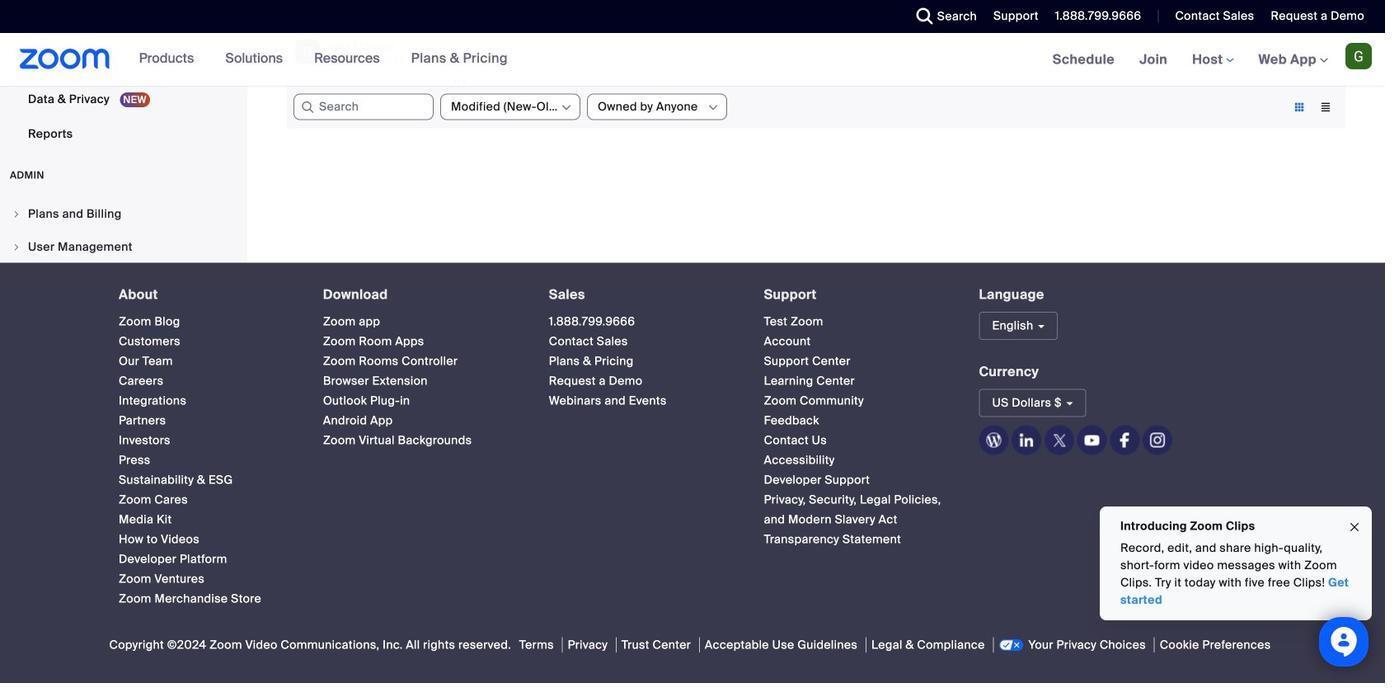 Task type: describe. For each thing, give the bounding box(es) containing it.
grid mode, selected image
[[1287, 100, 1313, 115]]

1 heading from the left
[[119, 288, 294, 302]]

2 heading from the left
[[323, 288, 520, 302]]

admin menu menu
[[0, 198, 243, 429]]

profile picture image
[[1346, 43, 1373, 69]]

Search text field
[[294, 94, 434, 120]]

3 heading from the left
[[549, 288, 735, 302]]

list mode, not selected image
[[1313, 100, 1340, 115]]

right image
[[12, 242, 21, 252]]

meetings navigation
[[1041, 33, 1386, 87]]

close image
[[1349, 518, 1362, 537]]

show options image
[[560, 101, 573, 114]]



Task type: vqa. For each thing, say whether or not it's contained in the screenshot.
application
no



Task type: locate. For each thing, give the bounding box(es) containing it.
show options image
[[707, 101, 720, 114]]

heading
[[119, 288, 294, 302], [323, 288, 520, 302], [549, 288, 735, 302], [764, 288, 950, 302]]

menu item
[[0, 198, 243, 230], [0, 231, 243, 263]]

owner: gary orlando image
[[295, 39, 321, 65]]

personal menu menu
[[0, 0, 243, 152]]

0 vertical spatial menu item
[[0, 198, 243, 230]]

2 menu item from the top
[[0, 231, 243, 263]]

right image
[[12, 209, 21, 219]]

1 menu item from the top
[[0, 198, 243, 230]]

1 vertical spatial menu item
[[0, 231, 243, 263]]

product information navigation
[[127, 33, 520, 86]]

banner
[[0, 33, 1386, 87]]

zoom logo image
[[20, 49, 110, 69]]

4 heading from the left
[[764, 288, 950, 302]]

gary orlando 3/20/2024, 5:29:31 pm, modified at mar 20, 2024 by gary orlando, link element
[[287, 0, 480, 102]]



